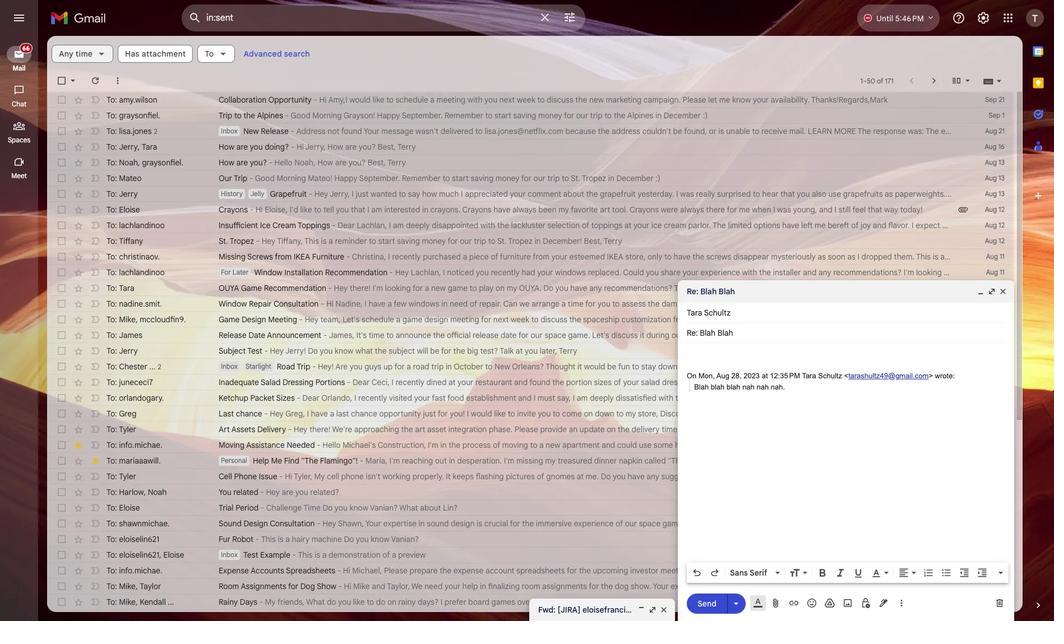 Task type: vqa. For each thing, say whether or not it's contained in the screenshot.


Task type: describe. For each thing, give the bounding box(es) containing it.
5 row from the top
[[47, 155, 1014, 170]]

dined
[[426, 377, 447, 387]]

needed
[[287, 440, 315, 450]]

apartment
[[562, 440, 600, 450]]

blah
[[694, 383, 709, 391]]

flavor.
[[888, 220, 910, 230]]

1 horizontal spatial about
[[563, 189, 584, 199]]

0 horizontal spatial about
[[420, 503, 441, 513]]

i right "part!"
[[1049, 252, 1051, 262]]

the right fix
[[802, 472, 814, 482]]

0 horizontal spatial 16
[[701, 605, 709, 615]]

estimate
[[751, 299, 782, 309]]

0 horizontal spatial tara
[[119, 283, 134, 293]]

aug 12 for way
[[985, 205, 1005, 214]]

6 row from the top
[[47, 170, 1014, 186]]

33 to: from the top
[[107, 597, 117, 607]]

0 horizontal spatial 1
[[860, 77, 863, 85]]

any down replaced.
[[589, 283, 602, 293]]

and down 'michael,'
[[372, 582, 385, 592]]

to: for sixth row from the top of the main content containing any time
[[107, 173, 117, 183]]

1 horizontal spatial space
[[639, 519, 661, 529]]

21 for amy.wilson
[[999, 95, 1005, 104]]

2 horizontal spatial the
[[926, 126, 939, 136]]

older image
[[929, 75, 940, 86]]

1 vertical spatial i'd
[[810, 440, 818, 450]]

2 vertical spatial dear
[[302, 393, 320, 403]]

greg
[[119, 409, 137, 419]]

in left october at the bottom
[[446, 362, 452, 372]]

1 vertical spatial your
[[365, 519, 381, 529]]

rainy
[[398, 597, 416, 607]]

i left dropped
[[858, 252, 860, 262]]

charge
[[838, 377, 863, 387]]

32 row from the top
[[47, 579, 1014, 594]]

of down favorite
[[582, 220, 589, 230]]

1 horizontal spatial need
[[450, 299, 468, 309]]

nadine,
[[336, 299, 363, 309]]

discuss up because
[[547, 95, 574, 105]]

have
[[726, 409, 744, 419]]

to: lachlandinoo for aug 11
[[107, 267, 165, 278]]

26 row from the top
[[47, 485, 1014, 500]]

14 row from the top
[[47, 296, 1014, 312]]

room
[[522, 582, 540, 592]]

1 horizontal spatial up
[[719, 519, 728, 529]]

0 vertical spatial marketing
[[606, 95, 642, 105]]

you down demonstration
[[338, 597, 351, 607]]

a up furniture
[[329, 236, 333, 246]]

mail
[[13, 64, 26, 72]]

0 horizontal spatial you,
[[717, 566, 732, 576]]

james
[[119, 330, 142, 340]]

11 for ouya game recommendation - hey there! i'm looking for a new game to play on my ouya. do you have any recommendations? thanks, terry
[[1000, 284, 1005, 292]]

0 vertical spatial found
[[341, 126, 362, 136]]

0 vertical spatial happy
[[377, 110, 400, 121]]

0 horizontal spatial always
[[513, 205, 536, 215]]

to: for 13th row from the bottom of the main content containing any time
[[107, 424, 117, 435]]

at left me.
[[577, 472, 584, 482]]

1 you! from the left
[[450, 409, 465, 419]]

1 horizontal spatial we
[[746, 409, 756, 419]]

have left last
[[311, 409, 328, 419]]

9 for eloiselin621
[[1001, 551, 1005, 559]]

i'm up working
[[389, 456, 400, 466]]

aug 9 for eloiselin621
[[987, 551, 1005, 559]]

i left wanted
[[352, 189, 354, 199]]

an left estimate on the right top
[[741, 299, 749, 309]]

in up grapefruit
[[608, 173, 615, 183]]

set
[[706, 519, 717, 529]]

to: for 23th row from the top
[[107, 440, 117, 450]]

hey up machine
[[323, 519, 336, 529]]

and down such
[[887, 393, 900, 403]]

ketchup
[[732, 393, 761, 403]]

minimize image
[[637, 606, 646, 615]]

a up missing
[[539, 440, 544, 450]]

to: eloise for crayons
[[107, 205, 140, 215]]

last
[[219, 409, 234, 419]]

a left preview
[[392, 550, 396, 560]]

4 row from the top
[[47, 139, 1014, 155]]

29 row from the top
[[47, 532, 1014, 547]]

3 row from the top
[[47, 123, 1014, 139]]

to: greg
[[107, 409, 137, 419]]

2 aug 11 from the top
[[986, 268, 1005, 276]]

2 from from the left
[[533, 252, 550, 262]]

0 vertical spatial good
[[291, 110, 310, 121]]

test?
[[480, 346, 498, 356]]

5 to: from the top
[[107, 158, 117, 168]]

hey down ice at the left of page
[[262, 236, 275, 246]]

0 horizontal spatial noah
[[119, 158, 138, 168]]

design for is
[[451, 519, 475, 529]]

fwd:
[[538, 605, 556, 615]]

12 for way
[[999, 205, 1005, 214]]

18 row from the top
[[47, 359, 1014, 375]]

1 vertical spatial recommendation
[[264, 283, 326, 293]]

more
[[834, 126, 856, 136]]

9 for info.michae.
[[1001, 566, 1005, 575]]

our up comment
[[534, 173, 546, 183]]

is right nah.
[[789, 377, 795, 387]]

cell for hey there! we're approaching the art asset integration phase. please provide an update on the delivery timeline for the spaceship designs and any additional visual assets. thanks, terry
[[973, 424, 1014, 435]]

3 crayons from the left
[[630, 205, 659, 215]]

our
[[219, 173, 232, 183]]

be left the "found,"
[[673, 126, 682, 136]]

13 for our trip - good morning mateo! happy september. remember to start saving money for our trip to st. tropez in december :)
[[999, 174, 1005, 182]]

to: for seventh row from the bottom
[[107, 519, 117, 529]]

in right help
[[480, 582, 486, 592]]

utterly
[[719, 377, 742, 387]]

1 vertical spatial store,
[[638, 409, 658, 419]]

31 row from the top
[[47, 563, 1014, 579]]

and up "dinner"
[[602, 440, 615, 450]]

find
[[284, 456, 299, 466]]

1 horizontal spatial few
[[964, 440, 977, 450]]

inbox new release - address not found your message wasn't delivered to lisa.jones@netflix.com because the address couldn't be found, or is unable to receive mail. learn more the response was: the email account
[[221, 126, 991, 136]]

info.michae. for moving assistance needed - hello michael's construction, i'm in the process of moving to a new apartment and could use some help. if you're available this weekend, i'd appreciate your assistance in carrying a few
[[119, 440, 162, 450]]

subject
[[389, 346, 415, 356]]

trip for our
[[234, 173, 247, 183]]

establishment
[[466, 393, 516, 403]]

test for -
[[247, 346, 262, 356]]

24 row from the top
[[47, 453, 1014, 469]]

2 chance from the left
[[351, 409, 377, 419]]

0 horizontal spatial recommendations?
[[604, 283, 673, 293]]

greg,
[[285, 409, 305, 419]]

2 horizontal spatial as
[[885, 189, 893, 199]]

on mon, aug 28, 2023 at 12:35 pm tara schultz <
[[687, 372, 849, 380]]

saving for december
[[471, 173, 494, 183]]

found,
[[684, 126, 707, 136]]

0 horizontal spatial looking
[[385, 283, 411, 293]]

on down down
[[607, 424, 616, 435]]

formatting options toolbar
[[687, 563, 1009, 583]]

Search in mail search field
[[182, 4, 585, 31]]

let
[[750, 362, 761, 372]]

same.
[[978, 267, 1000, 278]]

unable
[[726, 126, 750, 136]]

tara inside message body text box
[[802, 372, 816, 380]]

aug 13 for our trip - good morning mateo! happy september. remember to start saving money for our trip to st. tropez in december :)
[[985, 174, 1005, 182]]

do right time
[[323, 503, 333, 513]]

1 vertical spatial am
[[393, 220, 404, 230]]

to: for eighth row from the bottom
[[107, 503, 117, 513]]

1 horizontal spatial art
[[600, 205, 610, 215]]

thought
[[546, 362, 576, 372]]

for down upcoming
[[589, 582, 599, 592]]

1 chance from the left
[[236, 409, 262, 419]]

mysteriously
[[771, 252, 816, 262]]

2 row from the top
[[47, 108, 1014, 123]]

22 row from the top
[[47, 422, 1014, 437]]

subject
[[219, 346, 246, 356]]

0 horizontal spatial jerry,
[[305, 142, 326, 152]]

close image
[[999, 287, 1008, 296]]

20 row from the top
[[47, 390, 1014, 406]]

0 vertical spatial it
[[782, 377, 787, 387]]

1 horizontal spatial as
[[847, 252, 856, 262]]

release date announcement - james, it's time to announce the official release date for our space game. let's discuss it during our next team meeting and plan the marketing activities accor
[[219, 330, 893, 340]]

way
[[884, 205, 898, 215]]

hey up the road
[[270, 346, 284, 356]]

visual
[[853, 424, 873, 435]]

you down the must
[[538, 409, 551, 419]]

aug 11 for missing screws from ikea furniture - christina, i recently purchased a piece of furniture from your esteemed ikea store, only to have the screws disappear mysteriously as soon as i dropped them. this is a clear oversight on your part! i
[[986, 252, 1005, 261]]

invaluable
[[714, 582, 749, 592]]

hi left tyler,
[[285, 472, 292, 482]]

2 vertical spatial eloise
[[163, 550, 184, 560]]

11 for missing screws from ikea furniture - christina, i recently purchased a piece of furniture from your esteemed ikea store, only to have the screws disappear mysteriously as soon as i dropped them. this is a clear oversight on your part! i
[[1000, 252, 1005, 261]]

1 horizontal spatial looking
[[916, 267, 942, 278]]

2 horizontal spatial new
[[589, 95, 604, 105]]

aug 10 for game design meeting - hey team, let's schedule a game design meeting for next week to discuss the spaceship customization feature. please come prepared with your ideas and any technical considerations.
[[984, 315, 1005, 324]]

an up they
[[797, 377, 806, 387]]

1 vertical spatial you,
[[875, 472, 890, 482]]

nah.
[[771, 383, 785, 391]]

1 horizontal spatial just
[[423, 409, 436, 419]]

amounts
[[925, 377, 956, 387]]

has attachment image
[[958, 204, 969, 215]]

<
[[844, 372, 849, 380]]

1 horizontal spatial do
[[376, 597, 385, 607]]

0 horizontal spatial come
[[562, 409, 582, 419]]

remember
[[889, 456, 926, 466]]

1 vertical spatial graysonfiel.
[[142, 158, 183, 168]]

lisa.jones
[[119, 126, 152, 136]]

the left official
[[433, 330, 445, 340]]

0 horizontal spatial just
[[356, 189, 369, 199]]

1 horizontal spatial expertise
[[671, 582, 704, 592]]

cell
[[327, 472, 339, 482]]

1 vertical spatial happy
[[334, 173, 357, 183]]

meeting up official
[[450, 315, 479, 325]]

accounts
[[251, 566, 284, 576]]

to: jerry for 7th row from the top of the main content containing any time
[[107, 189, 138, 199]]

trip up comment
[[548, 173, 560, 183]]

search
[[284, 49, 310, 59]]

2 horizontal spatial always
[[745, 456, 769, 466]]

hi down demonstration
[[343, 566, 350, 576]]

2 horizontal spatial do
[[953, 267, 963, 278]]

dear for dear lachlan, i am deeply disappointed with the lackluster selection of toppings at your ice cream parlor. the limited options have left me bereft of joy and flavor. i expect a significant expansion of
[[338, 220, 355, 230]]

got
[[758, 409, 770, 419]]

later
[[233, 268, 249, 276]]

1 horizontal spatial what
[[399, 503, 418, 513]]

search in mail image
[[185, 8, 205, 28]]

2 nah from the left
[[757, 383, 769, 391]]

info.michae. for expense accounts spreadsheets - hi michael, please prepare the expense account spreadsheets for the upcoming investor meeting. thank you, terry
[[119, 566, 162, 576]]

ice
[[651, 220, 662, 230]]

the left dog
[[601, 582, 613, 592]]

Message Body text field
[[687, 349, 1005, 560]]

to: noah , graysonfiel.
[[107, 158, 183, 168]]

my up can
[[507, 283, 517, 293]]

i'm down asset
[[428, 440, 438, 450]]

out
[[435, 456, 447, 466]]

they
[[795, 393, 813, 403]]

1 horizontal spatial schedule
[[396, 95, 428, 105]]

2 vertical spatial next
[[686, 330, 701, 340]]

1 vertical spatial provide
[[540, 424, 567, 435]]

with right prepared
[[785, 315, 800, 325]]

27 row from the top
[[47, 500, 1014, 516]]

eloise for crayons
[[119, 205, 140, 215]]

2 11 from the top
[[1000, 268, 1005, 276]]

1 vertical spatial deeply
[[590, 393, 614, 403]]

because
[[566, 126, 596, 136]]

i right paperweights.
[[948, 189, 950, 199]]

2 vertical spatial am
[[577, 393, 588, 403]]

1 horizontal spatial jerry,
[[330, 189, 350, 199]]

to: jerry for 18th row from the bottom
[[107, 346, 138, 356]]

25 row from the top
[[47, 469, 1014, 485]]

to: for 13th row
[[107, 283, 117, 293]]

you? down the grayson!
[[359, 142, 376, 152]]

1 vertical spatial time
[[568, 299, 584, 309]]

have down appreciated
[[494, 205, 511, 215]]

0 vertical spatial would
[[349, 95, 371, 105]]

1 vertical spatial my
[[265, 597, 276, 607]]

0 horizontal spatial was
[[680, 189, 694, 199]]

for down purchased
[[413, 283, 423, 293]]

tropez for hey tiffany, this is a reminder to start saving money for our trip to st. tropez in december! best, terry
[[508, 236, 533, 246]]

0 horizontal spatial pop out image
[[648, 606, 657, 615]]

in up 'couldn't' at right top
[[656, 110, 662, 121]]

the left size
[[676, 393, 687, 403]]

discuss up release date announcement - james, it's time to announce the official release date for our space game. let's discuss it during our next team meeting and plan the marketing activities accor at the bottom
[[541, 315, 567, 325]]

the down collaboration
[[243, 110, 255, 121]]

be left 'utterly'
[[708, 377, 717, 387]]

, for taylor
[[136, 582, 138, 592]]

mike for to: mike , taylor
[[119, 582, 136, 592]]

meeting up trip to the alpines - good morning grayson! happy september. remember to start saving money for our trip to the alpines in december :)
[[437, 95, 466, 105]]

room assignments for dog show - hi mike and taylor, we need your help in finalizing room assignments for the dog show. your expertise is invaluable in coordinating the rooms for different bree
[[219, 582, 905, 592]]

at inside message body text box
[[762, 372, 768, 380]]

for up game design meeting - hey team, let's schedule a game design meeting for next week to discuss the spaceship customization feature. please come prepared with your ideas and any technical considerations.
[[585, 299, 596, 309]]

art assets delivery - hey there! we're approaching the art asset integration phase. please provide an update on the delivery timeline for the spaceship designs and any additional visual assets. thanks, terry
[[219, 424, 950, 435]]

7 row from the top
[[47, 186, 1015, 202]]

and up feature.
[[697, 299, 710, 309]]

in right invaluable on the bottom right of the page
[[751, 582, 758, 592]]

you up trip to the alpines - good morning grayson! happy september. remember to start saving money for our trip to the alpines in december :)
[[485, 95, 497, 105]]

hello for hello noah, how are you? best, terry
[[275, 158, 293, 168]]

9 row from the top
[[47, 218, 1033, 233]]

design for consultation
[[244, 519, 268, 529]]

0 horizontal spatial trip
[[219, 110, 232, 121]]

0 horizontal spatial need
[[425, 582, 443, 592]]

do right jerry!
[[308, 346, 318, 356]]

related?
[[310, 487, 339, 497]]

starlight
[[246, 362, 271, 371]]

of left joy
[[851, 220, 859, 230]]

michael,
[[352, 566, 382, 576]]

1 from from the left
[[275, 252, 292, 262]]

1 vertical spatial thanks,
[[674, 283, 702, 293]]

cell for hey greg, i have a last chance opportunity just for you! i would like to invite you to come on down to my store, discount alligator. have we got a deal for you! best, terry
[[973, 408, 1014, 419]]

17 row from the top
[[47, 343, 1014, 359]]

of right 50
[[877, 77, 883, 85]]

the right what
[[375, 346, 387, 356]]

1 horizontal spatial the
[[858, 126, 871, 136]]

1 vertical spatial game.
[[663, 519, 685, 529]]

the up construction,
[[401, 424, 413, 435]]

this down "toppings"
[[304, 236, 319, 246]]

has attachment
[[125, 49, 186, 59]]

0 vertical spatial game
[[448, 283, 468, 293]]

machine
[[312, 534, 342, 545]]

trip up dined
[[431, 362, 444, 372]]

there! for i'm
[[350, 283, 371, 293]]

1 horizontal spatial remember
[[445, 110, 483, 121]]

1 horizontal spatial was
[[777, 205, 791, 215]]

0 horizontal spatial tropez
[[230, 236, 254, 246]]

2 horizontal spatial what
[[564, 597, 582, 607]]

1 horizontal spatial release
[[261, 126, 289, 136]]

0 horizontal spatial game.
[[568, 330, 590, 340]]

st. for st. tropez - hey tiffany, this is a reminder to start saving money for our trip to st. tropez in december! best, terry
[[497, 236, 507, 246]]

cell for dear orlando, i recently visited your fast food establishment and i must say, i am deeply dissatisfied with the size of your ketchup packets. they are simply too small and inadequate for my needs. i
[[973, 393, 1014, 404]]

1 horizontal spatial my
[[314, 472, 325, 482]]

let
[[708, 95, 717, 105]]

to: junececi7
[[107, 377, 153, 387]]

to: for 14th row from the bottom of the main content containing any time
[[107, 409, 117, 419]]

a left piece
[[463, 252, 467, 262]]

a right expect
[[942, 220, 947, 230]]

have up "window repair consultation - hi nadine, i have a few windows in need of repair. can we arrange a time for you to assess the damages and provide an estimate for the necessary repairs? thank you, terry"
[[570, 283, 587, 293]]

your left comment
[[510, 189, 526, 199]]

0 horizontal spatial it
[[446, 472, 451, 482]]

dear for dear ceci, i recently dined at your restaurant and found the portion sizes of your salad dressings to be utterly laughable. it is an insult to charge for such meager amounts of dressing. i demand that
[[353, 377, 370, 387]]

replaced.
[[588, 267, 621, 278]]

0 horizontal spatial it
[[578, 362, 582, 372]]

to: eloiselin621
[[107, 534, 159, 545]]

eloiselin621 for to: eloiselin621 , eloise
[[119, 550, 159, 560]]

0 vertical spatial it
[[640, 330, 645, 340]]

related
[[233, 487, 258, 497]]

later,
[[540, 346, 557, 356]]

of down the phase.
[[493, 440, 500, 450]]

10 for game design meeting - hey team, let's schedule a game design meeting for next week to discuss the spaceship customization feature. please come prepared with your ideas and any technical considerations.
[[998, 315, 1005, 324]]

21 row from the top
[[47, 406, 1014, 422]]

dog
[[300, 582, 315, 592]]

the down integration
[[449, 440, 461, 450]]

an right requirements at the bottom right
[[890, 519, 899, 529]]

cell for hi tyler, my cell phone isn't working properly. it keeps flashing pictures of gnomes at me. do you have any suggestions or recommendations to fix the problem? thank you, terry
[[973, 471, 1014, 482]]

13 row from the top
[[47, 280, 1014, 296]]

3 13 from the top
[[999, 190, 1005, 198]]

the up customization
[[648, 299, 660, 309]]

1 vertical spatial use
[[639, 440, 652, 450]]

4 9 from the top
[[1001, 598, 1005, 606]]

19 row from the top
[[47, 375, 1052, 390]]

0 vertical spatial :)
[[703, 110, 708, 121]]

0 horizontal spatial up
[[384, 362, 393, 372]]

0 vertical spatial store,
[[626, 252, 646, 262]]

the left lackluster
[[497, 220, 509, 230]]

recently down "st. tropez - hey tiffany, this is a reminder to start saving money for our trip to st. tropez in december! best, terry"
[[392, 252, 421, 262]]

saving for december!
[[397, 236, 420, 246]]

tyler,
[[294, 472, 312, 482]]

arrange
[[532, 299, 560, 309]]

reaching
[[402, 456, 433, 466]]

team,
[[321, 315, 341, 325]]

4 to: from the top
[[107, 142, 117, 152]]

1 horizontal spatial windows
[[555, 267, 586, 278]]

meet heading
[[0, 172, 38, 181]]

23 row from the top
[[47, 437, 1014, 453]]

1 vertical spatial let's
[[592, 330, 609, 340]]

inadequate
[[219, 377, 259, 387]]

desperation.
[[457, 456, 502, 466]]

board
[[468, 597, 490, 607]]

0 horizontal spatial as
[[818, 252, 826, 262]]

sep for good morning grayson! happy september. remember to start saving money for our trip to the alpines in december :)
[[989, 111, 1001, 119]]

indent more ‪(⌘])‬ image
[[977, 567, 988, 579]]

3 12 from the top
[[999, 237, 1005, 245]]

my up selection
[[558, 205, 569, 215]]

0 horizontal spatial thank
[[693, 566, 715, 576]]

a left "little"
[[994, 189, 998, 199]]

trip for road
[[297, 362, 310, 372]]

wasn't
[[416, 126, 439, 136]]

refresh image
[[90, 75, 101, 86]]

installation
[[284, 267, 323, 278]]

15 to: from the top
[[107, 315, 117, 325]]

of right size
[[705, 393, 713, 403]]

1 crayons from the left
[[219, 205, 248, 215]]

moving
[[502, 440, 528, 450]]

the left rooms
[[807, 582, 819, 592]]

1 vertical spatial account
[[486, 566, 515, 576]]

treasured
[[558, 456, 592, 466]]

1 vertical spatial ...
[[168, 597, 174, 607]]

aug 11 for ouya game recommendation - hey there! i'm looking for a new game to play on my ouya. do you have any recommendations? thanks, terry
[[986, 284, 1005, 292]]

and up weekend,
[[786, 424, 799, 435]]

for down disappointed
[[448, 236, 458, 246]]

1 "the from the left
[[301, 456, 318, 466]]

you up hey!
[[320, 346, 333, 356]]

phase.
[[489, 424, 513, 435]]

tiffany
[[119, 236, 143, 246]]

have left left
[[782, 220, 799, 230]]

such
[[877, 377, 894, 387]]

my down dissatisfied
[[626, 409, 636, 419]]

is up example
[[278, 534, 283, 545]]

tool.
[[612, 205, 628, 215]]

today!
[[900, 205, 923, 215]]

ideas
[[820, 315, 839, 325]]

2 horizontal spatial you,
[[903, 299, 918, 309]]

1 horizontal spatial december
[[664, 110, 701, 121]]

process
[[463, 440, 491, 450]]

0 horizontal spatial expertise
[[383, 519, 417, 529]]

advanced search button
[[239, 44, 315, 64]]

cell for hey shawn, your expertise in sound design is crucial for the immersive experience of our space game. let's set up a meeting to discuss the audio requirements an
[[973, 518, 1014, 529]]

0 vertical spatial new
[[243, 126, 259, 136]]

1 vertical spatial :)
[[656, 173, 661, 183]]

lachlandinoo for aug 12
[[119, 220, 165, 230]]

for right crucial
[[510, 519, 520, 529]]

Subject field
[[687, 327, 1005, 339]]

hey up nadine,
[[334, 283, 348, 293]]

tell
[[323, 205, 334, 215]]

26 to: from the top
[[107, 487, 117, 497]]

1 horizontal spatial account
[[962, 126, 991, 136]]

11 row from the top
[[47, 249, 1051, 265]]

inbox for test
[[221, 551, 238, 559]]

1 blah from the left
[[711, 383, 725, 391]]

down
[[595, 409, 614, 419]]

st. for our trip - good morning mateo! happy september. remember to start saving money for our trip to st. tropez in december :)
[[571, 173, 580, 183]]

is left unable
[[719, 126, 724, 136]]

your left the "ideas"
[[802, 315, 818, 325]]

, down to: mike , taylor
[[136, 597, 138, 607]]

0 horizontal spatial deeply
[[406, 220, 430, 230]]

men
[[928, 456, 943, 466]]

12 row from the top
[[47, 265, 1049, 280]]

i left interested
[[367, 205, 369, 215]]

0 horizontal spatial spaceship
[[583, 315, 620, 325]]

0 vertical spatial let's
[[343, 315, 360, 325]]

15 row from the top
[[47, 312, 1014, 327]]

eloise for trial period
[[119, 503, 140, 513]]

32 to: from the top
[[107, 582, 117, 592]]

0 horizontal spatial art
[[415, 424, 425, 435]]

8 row from the top
[[47, 202, 1014, 218]]

and up subject field
[[841, 315, 855, 325]]

tropez for good morning mateo! happy september. remember to start saving money for our trip to st. tropez in december :)
[[582, 173, 606, 183]]

options
[[754, 220, 780, 230]]

for right date
[[519, 330, 529, 340]]

for up if
[[692, 424, 702, 435]]

eloiselin621 for to: eloiselin621
[[119, 534, 159, 545]]

you're
[[701, 440, 723, 450]]

i down interested
[[389, 220, 391, 230]]

to: for 16th row
[[107, 330, 117, 340]]



Task type: locate. For each thing, give the bounding box(es) containing it.
1 horizontal spatial am
[[393, 220, 404, 230]]

store, up for later window installation recommendation - hey lachlan, i noticed you recently had your windows replaced. could you share your experience with the installer and any recommendations? i'm looking to do the same. thanks, terry
[[626, 252, 646, 262]]

row
[[47, 92, 1014, 108], [47, 108, 1014, 123], [47, 123, 1014, 139], [47, 139, 1014, 155], [47, 155, 1014, 170], [47, 170, 1014, 186], [47, 186, 1015, 202], [47, 202, 1014, 218], [47, 218, 1033, 233], [47, 233, 1014, 249], [47, 249, 1051, 265], [47, 265, 1049, 280], [47, 280, 1014, 296], [47, 296, 1014, 312], [47, 312, 1014, 327], [47, 327, 1014, 343], [47, 343, 1014, 359], [47, 359, 1014, 375], [47, 375, 1052, 390], [47, 390, 1014, 406], [47, 406, 1014, 422], [47, 422, 1014, 437], [47, 437, 1014, 453], [47, 453, 1014, 469], [47, 469, 1014, 485], [47, 485, 1014, 500], [47, 500, 1014, 516], [47, 516, 1014, 532], [47, 532, 1014, 547], [47, 547, 1014, 563], [47, 563, 1014, 579], [47, 579, 1014, 594], [47, 594, 1014, 610], [47, 610, 1014, 621]]

0 horizontal spatial crayons
[[219, 205, 248, 215]]

0 vertical spatial window
[[254, 267, 282, 278]]

13 cell from the top
[[973, 518, 1014, 529]]

main content containing any time
[[47, 36, 1052, 621]]

0 vertical spatial 13
[[999, 158, 1005, 167]]

for right on on the right bottom of page
[[697, 362, 707, 372]]

dialog
[[678, 280, 1014, 621]]

1 vertical spatial come
[[562, 409, 582, 419]]

4 cell from the top
[[973, 377, 1014, 388]]

december!
[[543, 236, 582, 246]]

that
[[781, 189, 795, 199], [351, 205, 365, 215], [868, 205, 882, 215], [1037, 377, 1052, 387], [724, 456, 739, 466]]

2 to: lachlandinoo from the top
[[107, 267, 165, 278]]

inbox for new
[[221, 127, 238, 135]]

window repair consultation - hi nadine, i have a few windows in need of repair. can we arrange a time for you to assess the damages and provide an estimate for the necessary repairs? thank you, terry
[[219, 299, 938, 309]]

hey up needed
[[294, 424, 307, 435]]

that down available
[[724, 456, 739, 466]]

3 to: from the top
[[107, 126, 117, 136]]

, for tara
[[138, 142, 140, 152]]

0 vertical spatial schedule
[[396, 95, 428, 105]]

room
[[219, 582, 239, 592]]

blah blah blah nah nah nah.
[[694, 383, 785, 391]]

to: for 21th row from the bottom
[[107, 299, 117, 309]]

the down the thought
[[552, 377, 564, 387]]

were
[[661, 205, 678, 215]]

0 vertical spatial jerry,
[[305, 142, 326, 152]]

0 vertical spatial release
[[261, 126, 289, 136]]

0 vertical spatial aug 13
[[985, 158, 1005, 167]]

that right tell
[[351, 205, 365, 215]]

hey down "st. tropez - hey tiffany, this is a reminder to start saving money for our trip to st. tropez in december! best, terry"
[[395, 267, 409, 278]]

recommendations
[[716, 472, 780, 482]]

you related - hey are you related?
[[219, 487, 339, 497]]

to: mariaaawill.
[[107, 456, 161, 466]]

grayson!
[[344, 110, 375, 121]]

2 horizontal spatial was
[[952, 189, 966, 199]]

2 to: eloise from the top
[[107, 503, 140, 513]]

demonstration
[[329, 550, 381, 560]]

33 row from the top
[[47, 594, 1014, 610]]

preview
[[398, 550, 426, 560]]

0 vertical spatial 12
[[999, 205, 1005, 214]]

0 vertical spatial 2
[[154, 127, 158, 135]]

as left the soon
[[818, 252, 826, 262]]

0 horizontal spatial morning
[[277, 173, 306, 183]]

aug 10 for window repair consultation - hi nadine, i have a few windows in need of repair. can we arrange a time for you to assess the damages and provide an estimate for the necessary repairs? thank you, terry
[[984, 299, 1005, 308]]

saving down interested
[[397, 236, 420, 246]]

21 for lisa.jones
[[999, 127, 1005, 135]]

new up treasured
[[546, 440, 560, 450]]

you down only
[[646, 267, 659, 278]]

to: for first row from the top
[[107, 95, 117, 105]]

cell for hello michael's construction, i'm in the process of moving to a new apartment and could use some help. if you're available this weekend, i'd appreciate your assistance in carrying a few
[[973, 440, 1014, 451]]

2 eloiselin621 from the top
[[119, 550, 159, 560]]

1 tyler from the top
[[119, 424, 136, 435]]

mail heading
[[0, 64, 38, 73]]

1 horizontal spatial alpines
[[627, 110, 654, 121]]

money for december
[[496, 173, 520, 183]]

only
[[648, 252, 662, 262]]

1 horizontal spatial from
[[533, 252, 550, 262]]

2 "the from the left
[[668, 456, 685, 466]]

your left ice
[[634, 220, 649, 230]]

2 horizontal spatial let's
[[687, 519, 704, 529]]

the up because
[[576, 95, 587, 105]]

0 vertical spatial art
[[600, 205, 610, 215]]

a left hairy
[[285, 534, 290, 545]]

aug inside message body text box
[[717, 372, 729, 380]]

2 aug 12 from the top
[[985, 221, 1005, 229]]

1 vertical spatial morning
[[277, 173, 306, 183]]

pop out image
[[988, 287, 996, 296], [648, 606, 657, 615]]

4 aug 9 from the top
[[987, 598, 1005, 606]]

0 vertical spatial to: lachlandinoo
[[107, 220, 165, 230]]

inbox down the subject
[[221, 362, 238, 371]]

>
[[929, 372, 933, 380]]

mariaaawill.
[[119, 456, 161, 466]]

25 to: from the top
[[107, 472, 117, 482]]

deal
[[779, 409, 794, 419]]

inbox down collaboration
[[221, 127, 238, 135]]

aug 13 for how are you? - hello noah, how are you? best, terry
[[985, 158, 1005, 167]]

design for meeting
[[425, 315, 448, 325]]

game. left set
[[663, 519, 685, 529]]

your
[[753, 95, 769, 105], [510, 189, 526, 199], [634, 220, 649, 230], [552, 252, 567, 262], [1013, 252, 1028, 262], [537, 267, 553, 278], [683, 267, 699, 278], [802, 315, 818, 325], [458, 377, 474, 387], [623, 377, 639, 387], [414, 393, 430, 403], [715, 393, 730, 403], [860, 440, 876, 450], [445, 582, 461, 592]]

for up because
[[564, 110, 574, 121]]

tropez
[[582, 173, 606, 183], [230, 236, 254, 246], [508, 236, 533, 246]]

0 vertical spatial to: tyler
[[107, 424, 136, 435]]

1 info.michae. from the top
[[119, 440, 162, 450]]

mike for to: mike , kendall ...
[[119, 597, 136, 607]]

2 9 from the top
[[1001, 566, 1005, 575]]

18 to: from the top
[[107, 361, 117, 372]]

still
[[839, 205, 851, 215]]

comment
[[528, 189, 561, 199]]

a right set
[[730, 519, 734, 529]]

2 10 from the top
[[998, 315, 1005, 324]]

1 horizontal spatial experience
[[701, 267, 740, 278]]

0 vertical spatial my
[[314, 472, 325, 482]]

2 vertical spatial let's
[[687, 519, 704, 529]]

1 vertical spatial consultation
[[270, 519, 315, 529]]

for up release
[[481, 315, 491, 325]]

found down the grayson!
[[341, 126, 362, 136]]

27 to: from the top
[[107, 503, 117, 513]]

start for reminder
[[378, 236, 395, 246]]

dropped
[[862, 252, 892, 262]]

a down purchased
[[425, 283, 429, 293]]

learn
[[808, 126, 832, 136]]

to: info.michae. for moving
[[107, 440, 162, 450]]

recommendations? down for later window installation recommendation - hey lachlan, i noticed you recently had your windows replaced. could you share your experience with the installer and any recommendations? i'm looking to do the same. thanks, terry
[[604, 283, 673, 293]]

Search in mail text field
[[206, 12, 532, 24]]

i left demand at the bottom right of page
[[1002, 377, 1004, 387]]

2 alpines from the left
[[627, 110, 654, 121]]

blah down mon,
[[711, 383, 725, 391]]

21 to: from the top
[[107, 409, 117, 419]]

10 for window repair consultation - hi nadine, i have a few windows in need of repair. can we arrange a time for you to assess the damages and provide an estimate for the necessary repairs? thank you, terry
[[998, 299, 1005, 308]]

1 aug 12 from the top
[[985, 205, 1005, 214]]

phone
[[341, 472, 364, 482]]

the left upcoming
[[579, 566, 591, 576]]

you up game design meeting - hey team, let's schedule a game design meeting for next week to discuss the spaceship customization feature. please come prepared with your ideas and any technical considerations.
[[598, 299, 611, 309]]

more image
[[112, 75, 123, 86]]

like up the grayson!
[[373, 95, 384, 105]]

12 cell from the top
[[973, 502, 1014, 514]]

select input tool image
[[996, 77, 1003, 85]]

to: for 24th row from the bottom
[[107, 252, 117, 262]]

2 aug 9 from the top
[[987, 566, 1005, 575]]

game up repair
[[241, 283, 262, 293]]

1 vertical spatial game
[[403, 315, 423, 325]]

it
[[782, 377, 787, 387], [446, 472, 451, 482]]

jerry for 18th row from the bottom
[[119, 346, 138, 356]]

1 12 from the top
[[999, 205, 1005, 214]]

talk
[[500, 346, 514, 356]]

1 aug 9 from the top
[[987, 551, 1005, 559]]

1 to: from the top
[[107, 95, 117, 105]]

to: eloise for trial period
[[107, 503, 140, 513]]

1 to: lachlandinoo from the top
[[107, 220, 165, 230]]

2 crayons from the left
[[462, 205, 492, 215]]

10 row from the top
[[47, 233, 1014, 249]]

8 to: from the top
[[107, 205, 117, 215]]

i right 'ceci,' on the bottom left of page
[[392, 377, 394, 387]]

1 nah from the left
[[743, 383, 755, 391]]

couldn't
[[642, 126, 671, 136]]

the left audio
[[805, 519, 817, 529]]

i down hear
[[773, 205, 775, 215]]

12 down expansion
[[999, 237, 1005, 245]]

to: tiffany
[[107, 236, 143, 246]]

1 jerry from the top
[[119, 142, 138, 152]]

thanks, up assistance
[[902, 424, 929, 435]]

, for mccloudfin9.
[[136, 315, 138, 325]]

aug 9 for info.michae.
[[987, 566, 1005, 575]]

aug 12 for of
[[985, 221, 1005, 229]]

or down flamingo"
[[707, 472, 714, 482]]

0 vertical spatial game.
[[568, 330, 590, 340]]

1 horizontal spatial good
[[291, 110, 310, 121]]

0 horizontal spatial am
[[371, 205, 382, 215]]

deeply down sizes
[[590, 393, 614, 403]]

you? down how are you doing? - hi jerry, how are you? best, terry
[[349, 158, 366, 168]]

30 row from the top
[[47, 547, 1014, 563]]

the down disappear
[[759, 267, 771, 278]]

that right hear
[[781, 189, 795, 199]]

2 13 from the top
[[999, 174, 1005, 182]]

you up shawn,
[[335, 503, 348, 513]]

7 to: from the top
[[107, 189, 117, 199]]

marketing up address
[[606, 95, 642, 105]]

1 vertical spatial lachlan,
[[411, 267, 441, 278]]

called
[[645, 456, 666, 466]]

0 vertical spatial recommendation
[[325, 267, 388, 278]]

ouya game recommendation - hey there! i'm looking for a new game to play on my ouya. do you have any recommendations? thanks, terry
[[219, 283, 722, 293]]

dissatisfied
[[616, 393, 657, 403]]

1 13 from the top
[[999, 158, 1005, 167]]

graysonfiel. down to: jerry , tara
[[142, 158, 183, 168]]

bree
[[889, 582, 905, 592]]

to: for 27th row from the bottom
[[107, 205, 117, 215]]

and right joy
[[873, 220, 887, 230]]

next
[[499, 95, 515, 105], [493, 315, 509, 325], [686, 330, 701, 340]]

cell for this is a hairy machine do you know vanian?
[[973, 534, 1014, 545]]

1 horizontal spatial recommendations?
[[833, 267, 902, 278]]

aug 9 for mike
[[987, 582, 1005, 590]]

... right kendall
[[168, 597, 174, 607]]

2 vertical spatial start
[[378, 236, 395, 246]]

you right are
[[350, 362, 363, 372]]

2 vertical spatial use
[[771, 456, 784, 466]]

22 to: from the top
[[107, 424, 117, 435]]

been
[[538, 205, 556, 215]]

2 vertical spatial 11
[[1000, 284, 1005, 292]]

best, down "message"
[[378, 142, 396, 152]]

on right "play"
[[496, 283, 505, 293]]

to: mike , mccloudfin9.
[[107, 315, 186, 325]]

2 right chester on the bottom left of page
[[158, 363, 161, 371]]

0 vertical spatial eloise
[[119, 205, 140, 215]]

main menu image
[[12, 11, 26, 25]]

asset
[[427, 424, 446, 435]]

1 vertical spatial lachlandinoo
[[119, 267, 165, 278]]

to: tyler for cell
[[107, 472, 136, 482]]

0 horizontal spatial blah
[[711, 383, 725, 391]]

attachment
[[142, 49, 186, 59]]

0 horizontal spatial schedule
[[362, 315, 394, 325]]

3 aug 13 from the top
[[985, 190, 1005, 198]]

2 cell from the top
[[973, 345, 1014, 357]]

3 11 from the top
[[1000, 284, 1005, 292]]

to: tyler for art
[[107, 424, 136, 435]]

2 12 from the top
[[999, 221, 1005, 229]]

1 vertical spatial would
[[584, 362, 605, 372]]

20 to: from the top
[[107, 393, 117, 403]]

announce
[[396, 330, 431, 340]]

1 to: tyler from the top
[[107, 424, 136, 435]]

inbox inside inbox new release - address not found your message wasn't delivered to lisa.jones@netflix.com because the address couldn't be found, or is unable to receive mail. learn more the response was: the email account
[[221, 127, 238, 135]]

1 vertical spatial good
[[255, 173, 275, 183]]

11 cell from the top
[[973, 487, 1014, 498]]

1 horizontal spatial deeply
[[590, 393, 614, 403]]

tyler for art assets delivery - hey there! we're approaching the art asset integration phase. please provide an update on the delivery timeline for the spaceship designs and any additional visual assets. thanks, terry
[[119, 424, 136, 435]]

cell for challenge time do you know vanian? what about lin?
[[973, 502, 1014, 514]]

nadine.smit.
[[119, 299, 162, 309]]

2 to: jerry from the top
[[107, 346, 138, 356]]

16 row from the top
[[47, 327, 1014, 343]]

recently down furniture
[[491, 267, 520, 278]]

we
[[520, 299, 530, 309], [746, 409, 756, 419]]

1 ikea from the left
[[294, 252, 310, 262]]

1 to: jerry from the top
[[107, 189, 138, 199]]

start up much
[[452, 173, 469, 183]]

sep for hi amy,i would like to schedule a meeting with you next week to discuss the new marketing campaign. please let me know your availability. thanks!regards,mark
[[985, 95, 997, 104]]

do
[[953, 267, 963, 278], [327, 597, 336, 607], [376, 597, 385, 607]]

parlor.
[[688, 220, 711, 230]]

store,
[[626, 252, 646, 262], [638, 409, 658, 419]]

problem?
[[816, 472, 849, 482]]

on
[[1002, 252, 1011, 262], [496, 283, 505, 293], [584, 409, 593, 419], [607, 424, 616, 435], [387, 597, 396, 607]]

0 horizontal spatial lachlan,
[[357, 220, 387, 230]]

settings image
[[977, 11, 990, 25]]

1 horizontal spatial it
[[782, 377, 787, 387]]

1 10 from the top
[[998, 299, 1005, 308]]

hello for hello michael's construction, i'm in the process of moving to a new apartment and could use some help. if you're available this weekend, i'd appreciate your assistance in carrying a few
[[323, 440, 341, 450]]

lachlandinoo for aug 11
[[119, 267, 165, 278]]

cell for james, it's time to announce the official release date for our space game. let's discuss it during our next team meeting and plan the marketing activities accor
[[973, 330, 1014, 341]]

1 horizontal spatial come
[[729, 315, 748, 325]]

crayons down appreciated
[[462, 205, 492, 215]]

[jira]
[[558, 605, 581, 615]]

cell for hey jerry! do you know what the subject will be for the big test? talk at you later, terry
[[973, 345, 1014, 357]]

28 row from the top
[[47, 516, 1014, 532]]

0 vertical spatial aug 12
[[985, 205, 1005, 214]]

consultation for window repair consultation
[[274, 299, 319, 309]]

trip up the 'dressing'
[[297, 362, 310, 372]]

1 horizontal spatial game
[[448, 283, 468, 293]]

1 vertical spatial release
[[219, 330, 247, 340]]

mon,
[[699, 372, 715, 380]]

any time button
[[52, 45, 113, 63]]

to: for 20th row
[[107, 393, 117, 403]]

to: lachlandinoo up tiffany
[[107, 220, 165, 230]]

spaces heading
[[0, 136, 38, 145]]

more formatting options image
[[995, 567, 1007, 579]]

let's down game design meeting - hey team, let's schedule a game design meeting for next week to discuss the spaceship customization feature. please come prepared with your ideas and any technical considerations.
[[592, 330, 609, 340]]

1 vertical spatial or
[[707, 472, 714, 482]]

0 vertical spatial 21
[[999, 95, 1005, 104]]

toggle split pane mode image
[[951, 75, 962, 86]]

appreciated
[[465, 189, 508, 199]]

there! up nadine,
[[350, 283, 371, 293]]

recommendations?
[[833, 267, 902, 278], [604, 283, 673, 293]]

discuss down customization
[[611, 330, 638, 340]]

1 horizontal spatial morning
[[312, 110, 342, 121]]

restaurant
[[476, 377, 512, 387]]

remember
[[445, 110, 483, 121], [402, 173, 441, 183]]

schedule
[[396, 95, 428, 105], [362, 315, 394, 325]]

a right arrange
[[562, 299, 566, 309]]

eloise,
[[265, 205, 288, 215]]

2 vertical spatial about
[[584, 597, 605, 607]]

2 vertical spatial tara
[[802, 372, 816, 380]]

> wrote:
[[929, 372, 955, 380]]

34 row from the top
[[47, 610, 1014, 621]]

nah down on mon, aug 28, 2023 at 12:35 pm tara schultz <
[[757, 383, 769, 391]]

i up the were
[[676, 189, 678, 199]]

i right needs.
[[995, 393, 997, 403]]

aug 12
[[985, 205, 1005, 214], [985, 221, 1005, 229], [985, 237, 1005, 245]]

that right demand at the bottom right of page
[[1037, 377, 1052, 387]]

for later window installation recommendation - hey lachlan, i noticed you recently had your windows replaced. could you share your experience with the installer and any recommendations? i'm looking to do the same. thanks, terry
[[221, 267, 1049, 278]]

tab list
[[1023, 36, 1054, 581]]

your left the availability.
[[753, 95, 769, 105]]

just
[[356, 189, 369, 199], [423, 409, 436, 419]]

consultation
[[274, 299, 319, 309], [270, 519, 315, 529]]

window down "ouya"
[[219, 299, 247, 309]]

tropez down insufficient
[[230, 236, 254, 246]]

0 horizontal spatial ...
[[149, 361, 155, 372]]

1 horizontal spatial ...
[[168, 597, 174, 607]]

of left preview
[[383, 550, 390, 560]]

test for example
[[243, 550, 258, 560]]

1 aug 11 from the top
[[986, 252, 1005, 261]]

dressings
[[662, 377, 696, 387]]

0 horizontal spatial marketing
[[606, 95, 642, 105]]

30 to: from the top
[[107, 550, 117, 560]]

0 vertical spatial to: info.michae.
[[107, 440, 162, 450]]

3 aug 12 from the top
[[985, 237, 1005, 245]]

an up apartment at bottom
[[569, 424, 578, 435]]

0 horizontal spatial you!
[[450, 409, 465, 419]]

1 vertical spatial few
[[964, 440, 977, 450]]

for left such
[[865, 377, 875, 387]]

2 inbox from the top
[[221, 362, 238, 371]]

to: for tenth row from the bottom
[[107, 472, 117, 482]]

trip up piece
[[474, 236, 486, 246]]

to: lachlandinoo for aug 12
[[107, 220, 165, 230]]

1 21 from the top
[[999, 95, 1005, 104]]

dialog containing on mon, aug 28, 2023 at 12:35 pm tara schultz <
[[678, 280, 1014, 621]]

also
[[812, 189, 827, 199]]

2 inside to: chester ... 2
[[158, 363, 161, 371]]

0 horizontal spatial new
[[431, 283, 446, 293]]

like down 'michael,'
[[353, 597, 365, 607]]

start
[[495, 110, 511, 121], [452, 173, 469, 183], [378, 236, 395, 246]]

... right chester on the bottom left of page
[[149, 361, 155, 372]]

it left keeps
[[446, 472, 451, 482]]

to: eloiselin621 , eloise
[[107, 550, 184, 560]]

mike for to: mike , mccloudfin9.
[[119, 315, 136, 325]]

mike up to: james
[[119, 315, 136, 325]]

we
[[411, 582, 423, 592]]

hairy
[[292, 534, 310, 545]]

trip up inbox new release - address not found your message wasn't delivered to lisa.jones@netflix.com because the address couldn't be found, or is unable to receive mail. learn more the response was: the email account
[[590, 110, 603, 121]]

12 for of
[[999, 221, 1005, 229]]

2 you! from the left
[[808, 409, 823, 419]]

0 vertical spatial 11
[[1000, 252, 1005, 261]]

1 vertical spatial to: eloise
[[107, 503, 140, 513]]

1 alpines from the left
[[257, 110, 283, 121]]

31 to: from the top
[[107, 566, 117, 576]]

use down delivery
[[639, 440, 652, 450]]

9 for mike
[[1001, 582, 1005, 590]]

me
[[719, 95, 730, 105], [739, 205, 750, 215], [815, 220, 826, 230], [763, 362, 774, 372]]

0 horizontal spatial st.
[[219, 236, 228, 246]]

there! for we're
[[309, 424, 330, 435]]

main content
[[47, 36, 1052, 621]]

saving up appreciated
[[471, 173, 494, 183]]

week for for
[[511, 315, 529, 325]]

cream
[[664, 220, 686, 230]]

0 vertical spatial am
[[371, 205, 382, 215]]

time right the it's
[[369, 330, 385, 340]]

navigation
[[0, 36, 39, 621]]

when up options at the top of page
[[752, 205, 771, 215]]

to: for sixth row from the bottom of the main content containing any time
[[107, 534, 117, 545]]

0 vertical spatial account
[[962, 126, 991, 136]]

0 horizontal spatial nah
[[743, 383, 755, 391]]

laughable.
[[744, 377, 780, 387]]

0 vertical spatial or
[[709, 126, 717, 136]]

december up grapefruit - hey jerry, i just wanted to say how much i appreciated your comment about the grapefruit yesterday. i was really surprised to hear that you also use grapefruits as paperweights. i was feeling a little
[[617, 173, 654, 183]]

16 inside row
[[999, 142, 1005, 151]]

2 to: info.michae. from the top
[[107, 566, 162, 576]]

game. down game design meeting - hey team, let's schedule a game design meeting for next week to discuss the spaceship customization feature. please come prepared with your ideas and any technical considerations.
[[568, 330, 590, 340]]

address
[[296, 126, 326, 136]]

game design meeting - hey team, let's schedule a game design meeting for next week to discuss the spaceship customization feature. please come prepared with your ideas and any technical considerations.
[[219, 315, 960, 325]]

cell for hey are you related?
[[973, 487, 1014, 498]]

1 vertical spatial aug 13
[[985, 174, 1005, 182]]

12:35 pm
[[770, 372, 800, 380]]

None checkbox
[[56, 75, 67, 86], [56, 157, 67, 168], [56, 173, 67, 184], [56, 188, 67, 200], [56, 267, 67, 278], [56, 283, 67, 294], [56, 298, 67, 310], [56, 314, 67, 325], [56, 330, 67, 341], [56, 361, 67, 372], [56, 424, 67, 435], [56, 471, 67, 482], [56, 502, 67, 514], [56, 518, 67, 529], [56, 534, 67, 545], [56, 550, 67, 561], [56, 581, 67, 592], [56, 75, 67, 86], [56, 157, 67, 168], [56, 173, 67, 184], [56, 188, 67, 200], [56, 267, 67, 278], [56, 283, 67, 294], [56, 298, 67, 310], [56, 314, 67, 325], [56, 330, 67, 341], [56, 361, 67, 372], [56, 424, 67, 435], [56, 471, 67, 482], [56, 502, 67, 514], [56, 518, 67, 529], [56, 534, 67, 545], [56, 550, 67, 561], [56, 581, 67, 592]]

0 vertical spatial week
[[517, 95, 536, 105]]

1 vertical spatial jerry
[[119, 189, 138, 199]]

clear search image
[[534, 6, 556, 29]]

to: for 26th row from the bottom
[[107, 220, 117, 230]]

1 horizontal spatial you!
[[808, 409, 823, 419]]

to: for 7th row from the top of the main content containing any time
[[107, 189, 117, 199]]

1 to: eloise from the top
[[107, 205, 140, 215]]

14 to: from the top
[[107, 299, 117, 309]]

1 vertical spatial when
[[786, 456, 805, 466]]

1 down sep 21 at the top of page
[[1002, 111, 1005, 119]]

advanced
[[244, 49, 282, 59]]

cell phone issue - hi tyler, my cell phone isn't working properly. it keeps flashing pictures of gnomes at me. do you have any suggestions or recommendations to fix the problem? thank you, terry
[[219, 472, 910, 482]]

aug 9
[[987, 551, 1005, 559], [987, 566, 1005, 575], [987, 582, 1005, 590], [987, 598, 1005, 606]]

to: for 23th row from the bottom
[[107, 267, 117, 278]]

2 inside to: lisa.jones 2
[[154, 127, 158, 135]]

1 inside row
[[1002, 111, 1005, 119]]

advanced search options image
[[559, 6, 581, 29]]

trip
[[219, 110, 232, 121], [234, 173, 247, 183], [297, 362, 310, 372]]

2 vertical spatial your
[[653, 582, 669, 592]]

discuss
[[547, 95, 574, 105], [541, 315, 567, 325], [611, 330, 638, 340], [776, 519, 803, 529]]

1 lachlandinoo from the top
[[119, 220, 165, 230]]

1 aug 13 from the top
[[985, 158, 1005, 167]]

to: for fourth row from the bottom of the main content containing any time
[[107, 566, 117, 576]]

3 cell from the top
[[973, 361, 1014, 372]]

0 vertical spatial 1
[[860, 77, 863, 85]]

next for for
[[493, 315, 509, 325]]

3 aug 9 from the top
[[987, 582, 1005, 590]]

personal
[[221, 456, 247, 465]]

if
[[695, 440, 699, 450]]

cell
[[973, 330, 1014, 341], [973, 345, 1014, 357], [973, 361, 1014, 372], [973, 377, 1014, 388], [973, 393, 1014, 404], [973, 408, 1014, 419], [973, 424, 1014, 435], [973, 440, 1014, 451], [973, 455, 1014, 467], [973, 471, 1014, 482], [973, 487, 1014, 498], [973, 502, 1014, 514], [973, 518, 1014, 529], [973, 534, 1014, 545]]

aug 13
[[985, 158, 1005, 167], [985, 174, 1005, 182], [985, 190, 1005, 198]]

week for you
[[517, 95, 536, 105]]

None checkbox
[[56, 94, 67, 105], [56, 110, 67, 121], [56, 126, 67, 137], [56, 141, 67, 153], [56, 204, 67, 215], [56, 220, 67, 231], [56, 236, 67, 247], [56, 251, 67, 262], [56, 345, 67, 357], [56, 377, 67, 388], [56, 393, 67, 404], [56, 408, 67, 419], [56, 440, 67, 451], [56, 455, 67, 467], [56, 487, 67, 498], [56, 565, 67, 576], [56, 597, 67, 608], [56, 94, 67, 105], [56, 110, 67, 121], [56, 126, 67, 137], [56, 141, 67, 153], [56, 204, 67, 215], [56, 220, 67, 231], [56, 236, 67, 247], [56, 251, 67, 262], [56, 345, 67, 357], [56, 377, 67, 388], [56, 393, 67, 404], [56, 408, 67, 419], [56, 440, 67, 451], [56, 455, 67, 467], [56, 487, 67, 498], [56, 565, 67, 576], [56, 597, 67, 608]]

art left asset
[[415, 424, 425, 435]]

0 horizontal spatial my
[[265, 597, 276, 607]]

this
[[759, 440, 772, 450]]

inbox inside inbox test example - this is a demonstration of a preview
[[221, 551, 238, 559]]

consultation for sound design consultation
[[270, 519, 315, 529]]

2 aug 10 from the top
[[984, 315, 1005, 324]]

time inside popup button
[[76, 49, 93, 59]]

of right expansion
[[1026, 220, 1033, 230]]

, for eloise
[[159, 550, 161, 560]]

to: nadine.smit.
[[107, 299, 162, 309]]

trip right our
[[234, 173, 247, 183]]

jerry for 7th row from the top of the main content containing any time
[[119, 189, 138, 199]]

0 horizontal spatial let's
[[343, 315, 360, 325]]

to: for 11th row from the bottom of the main content containing any time
[[107, 456, 117, 466]]

eating
[[807, 456, 829, 466]]

1 horizontal spatial :)
[[703, 110, 708, 121]]

eloiselin621 down to: eloiselin621 on the left bottom
[[119, 550, 159, 560]]

i down purchased
[[443, 267, 445, 278]]

29 to: from the top
[[107, 534, 117, 545]]

1 horizontal spatial pop out image
[[988, 287, 996, 296]]

1 row from the top
[[47, 92, 1014, 108]]

new
[[243, 126, 259, 136], [495, 362, 510, 372]]

start for remember
[[452, 173, 469, 183]]

, for noah
[[144, 487, 146, 497]]

could
[[623, 267, 644, 278]]

discard draft ‪(⌘⇧d)‬ image
[[994, 598, 1005, 609]]

for down surprised
[[727, 205, 737, 215]]

opportunity
[[379, 409, 421, 419]]

dear down the 'dressing'
[[302, 393, 320, 403]]

28,
[[732, 372, 742, 380]]

to: for 25th row from the bottom of the main content containing any time
[[107, 236, 117, 246]]

9 cell from the top
[[973, 455, 1014, 467]]

13 to: from the top
[[107, 283, 117, 293]]

support image
[[952, 11, 966, 25]]

alligator.
[[694, 409, 724, 419]]

2 blah from the left
[[727, 383, 741, 391]]

chat heading
[[0, 100, 38, 109]]

tyler for cell phone issue - hi tyler, my cell phone isn't working properly. it keeps flashing pictures of gnomes at me. do you have any suggestions or recommendations to fix the problem? thank you, terry
[[119, 472, 136, 482]]

account
[[962, 126, 991, 136], [486, 566, 515, 576]]

cell for dear ceci, i recently dined at your restaurant and found the portion sizes of your salad dressings to be utterly laughable. it is an insult to charge for such meager amounts of dressing. i demand that
[[973, 377, 1014, 388]]

2 horizontal spatial crayons
[[630, 205, 659, 215]]

is left invaluable on the bottom right of the page
[[706, 582, 712, 592]]

to: for 33th row from the bottom of the main content containing any time
[[107, 110, 117, 121]]

2 horizontal spatial am
[[577, 393, 588, 403]]

1 11 from the top
[[1000, 252, 1005, 261]]

0 vertical spatial december
[[664, 110, 701, 121]]

gmail image
[[50, 7, 112, 29]]

bereft
[[828, 220, 849, 230]]

navigation containing mail
[[0, 36, 39, 621]]

sizes
[[276, 393, 295, 403]]

0 vertical spatial dear
[[338, 220, 355, 230]]

say
[[408, 189, 420, 199]]

2 ikea from the left
[[607, 252, 624, 262]]

are left doing?
[[236, 142, 248, 152]]



